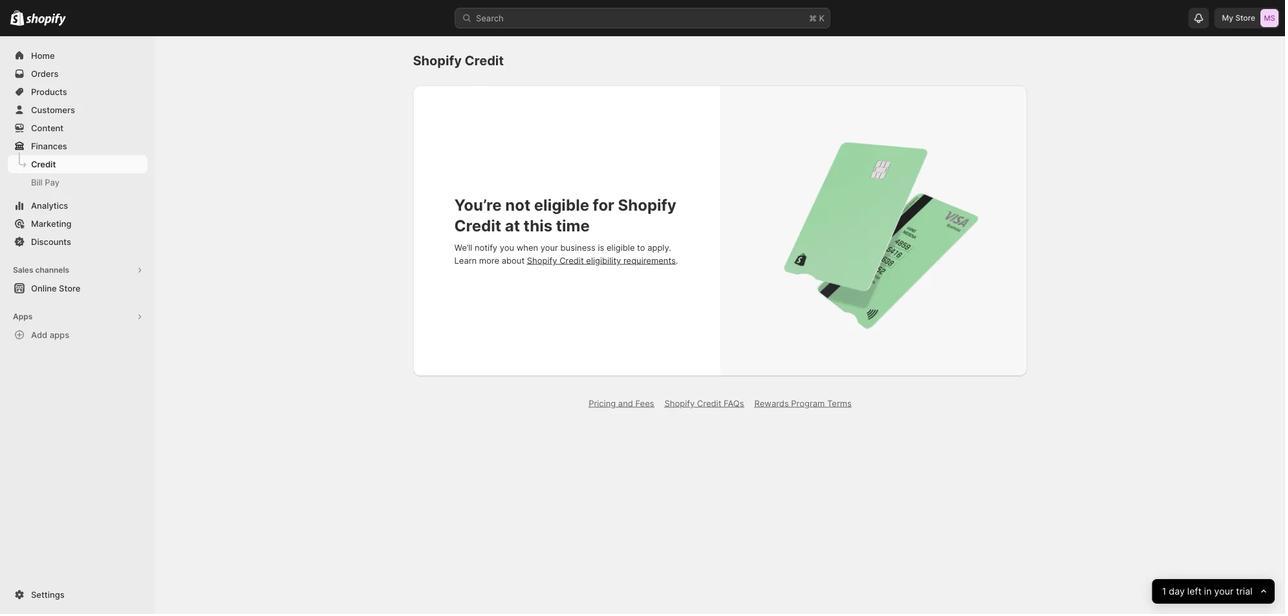 Task type: vqa. For each thing, say whether or not it's contained in the screenshot.
dialog
no



Task type: describe. For each thing, give the bounding box(es) containing it.
at
[[505, 216, 520, 235]]

bill pay
[[31, 177, 59, 187]]

my store image
[[1261, 9, 1279, 27]]

pricing
[[589, 399, 616, 409]]

in
[[1205, 587, 1213, 598]]

shopify credit faqs
[[665, 399, 745, 409]]

products link
[[8, 83, 148, 101]]

about
[[502, 256, 525, 266]]

customers link
[[8, 101, 148, 119]]

⌘ k
[[810, 13, 825, 23]]

sales channels button
[[8, 261, 148, 280]]

shopify for shopify credit faqs
[[665, 399, 695, 409]]

shopify credit card image
[[745, 118, 1004, 344]]

shopify for shopify credit
[[413, 53, 462, 69]]

shopify credit eligibility requirements .
[[527, 256, 678, 266]]

more
[[479, 256, 500, 266]]

customers
[[31, 105, 75, 115]]

channels
[[35, 266, 69, 275]]

settings
[[31, 590, 64, 600]]

learn
[[455, 256, 477, 266]]

this
[[524, 216, 553, 235]]

⌘
[[810, 13, 817, 23]]

trial
[[1237, 587, 1253, 598]]

my store
[[1223, 13, 1256, 23]]

credit link
[[8, 155, 148, 173]]

pricing and fees
[[589, 399, 655, 409]]

when
[[517, 243, 538, 253]]

apply.
[[648, 243, 672, 253]]

home
[[31, 50, 55, 61]]

orders link
[[8, 65, 148, 83]]

credit for shopify credit eligibility requirements .
[[560, 256, 584, 266]]

discounts link
[[8, 233, 148, 251]]

requirements
[[624, 256, 676, 266]]

time
[[556, 216, 590, 235]]

analytics link
[[8, 197, 148, 215]]

left
[[1188, 587, 1202, 598]]

add apps
[[31, 330, 69, 340]]

store for online store
[[59, 283, 81, 293]]

credit inside credit link
[[31, 159, 56, 169]]

home link
[[8, 47, 148, 65]]

to
[[637, 243, 646, 253]]

content link
[[8, 119, 148, 137]]

.
[[676, 256, 678, 266]]

pricing and fees button
[[581, 395, 662, 413]]

store for my store
[[1236, 13, 1256, 23]]

online store button
[[0, 280, 155, 298]]

rewards program terms link
[[755, 399, 852, 409]]

shopify for shopify credit eligibility requirements .
[[527, 256, 557, 266]]

we'll notify you when your business is eligible to apply. learn more about
[[455, 243, 672, 266]]

1 day left in your trial button
[[1153, 580, 1275, 604]]

eligible inside you're not eligible for shopify credit at this time
[[534, 195, 590, 215]]

credit for shopify credit faqs
[[698, 399, 722, 409]]

content
[[31, 123, 64, 133]]

eligibility
[[586, 256, 621, 266]]

bill
[[31, 177, 43, 187]]



Task type: locate. For each thing, give the bounding box(es) containing it.
eligible inside we'll notify you when your business is eligible to apply. learn more about
[[607, 243, 635, 253]]

credit left faqs
[[698, 399, 722, 409]]

0 horizontal spatial store
[[59, 283, 81, 293]]

pay
[[45, 177, 59, 187]]

1 day left in your trial
[[1163, 587, 1253, 598]]

1 horizontal spatial your
[[1215, 587, 1234, 598]]

your for when
[[541, 243, 558, 253]]

0 vertical spatial store
[[1236, 13, 1256, 23]]

program
[[792, 399, 825, 409]]

online store link
[[8, 280, 148, 298]]

day
[[1170, 587, 1186, 598]]

credit for shopify credit
[[465, 53, 504, 69]]

sales channels
[[13, 266, 69, 275]]

and
[[619, 399, 633, 409]]

sales
[[13, 266, 33, 275]]

settings link
[[8, 586, 148, 604]]

online
[[31, 283, 57, 293]]

discounts
[[31, 237, 71, 247]]

my
[[1223, 13, 1234, 23]]

you're not eligible for shopify credit at this time
[[455, 195, 677, 235]]

you're
[[455, 195, 502, 215]]

credit inside you're not eligible for shopify credit at this time
[[455, 216, 502, 235]]

1 vertical spatial store
[[59, 283, 81, 293]]

1 vertical spatial eligible
[[607, 243, 635, 253]]

bill pay link
[[8, 173, 148, 192]]

analytics
[[31, 201, 68, 211]]

you
[[500, 243, 514, 253]]

credit down business
[[560, 256, 584, 266]]

shopify credit eligibility requirements link
[[527, 256, 676, 266]]

orders
[[31, 69, 59, 79]]

k
[[820, 13, 825, 23]]

0 horizontal spatial shopify image
[[10, 10, 24, 26]]

store
[[1236, 13, 1256, 23], [59, 283, 81, 293]]

store right my
[[1236, 13, 1256, 23]]

online store
[[31, 283, 81, 293]]

credit down 'you're' in the left of the page
[[455, 216, 502, 235]]

apps
[[13, 312, 33, 322]]

credit down search
[[465, 53, 504, 69]]

business
[[561, 243, 596, 253]]

finances link
[[8, 137, 148, 155]]

apps
[[50, 330, 69, 340]]

eligible
[[534, 195, 590, 215], [607, 243, 635, 253]]

your for in
[[1215, 587, 1234, 598]]

0 vertical spatial eligible
[[534, 195, 590, 215]]

shopify credit
[[413, 53, 504, 69]]

faqs
[[724, 399, 745, 409]]

shopify image
[[10, 10, 24, 26], [26, 13, 66, 26]]

credit up bill pay
[[31, 159, 56, 169]]

0 vertical spatial your
[[541, 243, 558, 253]]

we'll
[[455, 243, 473, 253]]

is
[[598, 243, 605, 253]]

fees
[[636, 399, 655, 409]]

rewards program terms
[[755, 399, 852, 409]]

marketing
[[31, 219, 72, 229]]

1
[[1163, 587, 1167, 598]]

marketing link
[[8, 215, 148, 233]]

shopify inside you're not eligible for shopify credit at this time
[[618, 195, 677, 215]]

0 horizontal spatial eligible
[[534, 195, 590, 215]]

1 horizontal spatial shopify image
[[26, 13, 66, 26]]

terms
[[828, 399, 852, 409]]

eligible right the is
[[607, 243, 635, 253]]

1 vertical spatial your
[[1215, 587, 1234, 598]]

shopify credit faqs link
[[665, 399, 745, 409]]

0 horizontal spatial your
[[541, 243, 558, 253]]

your inside dropdown button
[[1215, 587, 1234, 598]]

your inside we'll notify you when your business is eligible to apply. learn more about
[[541, 243, 558, 253]]

shopify
[[413, 53, 462, 69], [618, 195, 677, 215], [527, 256, 557, 266], [665, 399, 695, 409]]

add
[[31, 330, 47, 340]]

your right when
[[541, 243, 558, 253]]

search
[[476, 13, 504, 23]]

store inside "online store" link
[[59, 283, 81, 293]]

your
[[541, 243, 558, 253], [1215, 587, 1234, 598]]

your right in
[[1215, 587, 1234, 598]]

notify
[[475, 243, 498, 253]]

eligible up 'time'
[[534, 195, 590, 215]]

not
[[506, 195, 531, 215]]

products
[[31, 87, 67, 97]]

add apps button
[[8, 326, 148, 344]]

apps button
[[8, 308, 148, 326]]

credit
[[465, 53, 504, 69], [31, 159, 56, 169], [455, 216, 502, 235], [560, 256, 584, 266], [698, 399, 722, 409]]

for
[[593, 195, 615, 215]]

rewards
[[755, 399, 789, 409]]

store down sales channels button
[[59, 283, 81, 293]]

1 horizontal spatial store
[[1236, 13, 1256, 23]]

finances
[[31, 141, 67, 151]]

1 horizontal spatial eligible
[[607, 243, 635, 253]]



